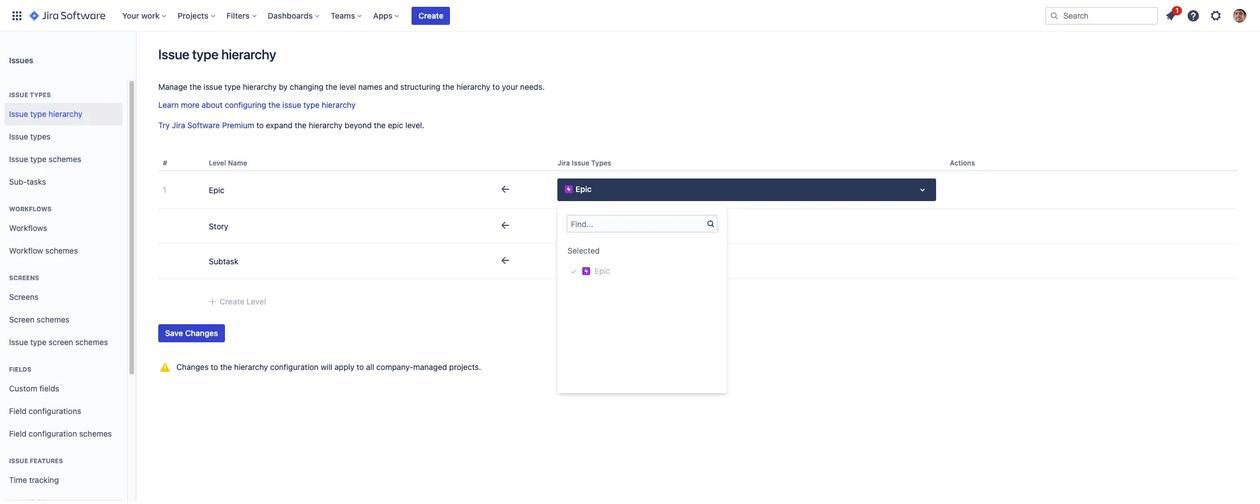 Task type: locate. For each thing, give the bounding box(es) containing it.
schemes inside workflows group
[[45, 246, 78, 255]]

apps button
[[370, 7, 404, 25]]

epic down jira issue types
[[576, 184, 592, 194]]

1 vertical spatial field
[[9, 429, 27, 439]]

your
[[122, 10, 139, 20]]

try
[[158, 120, 170, 130]]

type inside "issue type hierarchy" link
[[30, 109, 46, 119]]

save changes
[[165, 329, 218, 338]]

field down the custom
[[9, 407, 27, 416]]

issue for issue type screen schemes link
[[9, 338, 28, 347]]

level
[[209, 159, 226, 167], [247, 297, 266, 307]]

2 all from the top
[[560, 256, 569, 266]]

1 screens from the top
[[9, 274, 39, 282]]

the down "save changes" button
[[220, 363, 232, 372]]

type down issue types
[[30, 109, 46, 119]]

issue for "issue type hierarchy" link
[[9, 109, 28, 119]]

1
[[1176, 6, 1180, 14], [163, 185, 167, 195]]

0 horizontal spatial create
[[220, 297, 245, 307]]

name
[[228, 159, 247, 167]]

issue types link
[[5, 126, 123, 148]]

hierarchy
[[221, 46, 276, 62], [243, 82, 277, 92], [457, 82, 491, 92], [322, 100, 356, 110], [49, 109, 82, 119], [309, 120, 343, 130], [234, 363, 268, 372]]

features
[[30, 458, 63, 465]]

the right structuring
[[443, 82, 455, 92]]

save
[[165, 329, 183, 338]]

notifications image
[[1165, 9, 1178, 22]]

0 vertical spatial workflows
[[9, 205, 52, 213]]

1 left help icon
[[1176, 6, 1180, 14]]

field
[[9, 407, 27, 416], [9, 429, 27, 439]]

issue for issue features group
[[9, 458, 28, 465]]

1 vertical spatial 1
[[163, 185, 167, 195]]

workflows link
[[5, 217, 123, 240]]

workflow
[[9, 246, 43, 255]]

all left sub-
[[560, 256, 569, 266]]

2 vertical spatial types
[[627, 256, 647, 266]]

level right create image
[[247, 297, 266, 307]]

about
[[202, 100, 223, 110]]

1 horizontal spatial level
[[247, 297, 266, 307]]

issue type screen schemes link
[[5, 332, 123, 354]]

0 vertical spatial create
[[419, 10, 444, 20]]

configuration
[[270, 363, 319, 372], [29, 429, 77, 439]]

1 vertical spatial issue type hierarchy
[[9, 109, 82, 119]]

issue right the 'task'
[[606, 256, 625, 266]]

screen
[[9, 315, 35, 324]]

apps
[[373, 10, 393, 20]]

0 vertical spatial changes
[[185, 329, 218, 338]]

checked image
[[570, 267, 579, 276]]

fields
[[39, 384, 59, 394]]

1 vertical spatial types
[[592, 159, 612, 167]]

your
[[502, 82, 518, 92]]

create for create level
[[220, 297, 245, 307]]

0 horizontal spatial configuration
[[29, 429, 77, 439]]

issue type hierarchy down issue types
[[9, 109, 82, 119]]

workflows for workflows group
[[9, 205, 52, 213]]

types right standard on the left top
[[648, 221, 669, 231]]

your work
[[122, 10, 160, 20]]

create right create image
[[220, 297, 245, 307]]

issue for issue types link on the top
[[9, 132, 28, 141]]

1 horizontal spatial types
[[592, 159, 612, 167]]

time tracking link
[[5, 470, 123, 492]]

banner containing your work
[[0, 0, 1261, 32]]

1 vertical spatial create
[[220, 297, 245, 307]]

types inside issue types link
[[30, 132, 51, 141]]

issue type schemes link
[[5, 148, 123, 171]]

try jira software premium link
[[158, 120, 254, 130]]

to left the your
[[493, 82, 500, 92]]

0 vertical spatial all
[[560, 221, 569, 231]]

will
[[321, 363, 333, 372]]

1 vertical spatial level
[[247, 297, 266, 307]]

issue types group
[[5, 79, 123, 197]]

all left other
[[560, 221, 569, 231]]

all for all sub-task issue types
[[560, 256, 569, 266]]

0 vertical spatial types
[[30, 132, 51, 141]]

epic button
[[558, 179, 937, 201]]

types inside group
[[30, 91, 51, 98]]

create inside the create level button
[[220, 297, 245, 307]]

all for all other standard issue types
[[560, 221, 569, 231]]

0 vertical spatial issue type hierarchy
[[158, 46, 276, 62]]

schemes inside fields group
[[79, 429, 112, 439]]

1 horizontal spatial create
[[419, 10, 444, 20]]

type down "projects" popup button
[[192, 46, 219, 62]]

filters button
[[223, 7, 261, 25]]

0 vertical spatial jira
[[172, 120, 185, 130]]

sub-
[[9, 177, 27, 186]]

appswitcher icon image
[[10, 9, 24, 22]]

issue type screen schemes
[[9, 338, 108, 347]]

schemes down 'field configurations' link
[[79, 429, 112, 439]]

0 vertical spatial screens
[[9, 274, 39, 282]]

epic
[[388, 120, 404, 130]]

to left all
[[357, 363, 364, 372]]

fields group
[[5, 354, 123, 449]]

types for all sub-task issue types
[[627, 256, 647, 266]]

the left epic on the top left
[[374, 120, 386, 130]]

1 vertical spatial screens
[[9, 292, 39, 302]]

banner
[[0, 0, 1261, 32]]

field configurations
[[9, 407, 81, 416]]

configurations
[[29, 407, 81, 416]]

type inside issue type schemes link
[[30, 154, 46, 164]]

your profile and settings image
[[1234, 9, 1247, 22]]

manage the issue type hierarchy by changing the level names and structuring the hierarchy to your needs.
[[158, 82, 545, 92]]

issue
[[204, 82, 223, 92], [283, 100, 301, 110], [627, 221, 646, 231], [606, 256, 625, 266]]

types up issue type schemes
[[30, 132, 51, 141]]

workflows up workflow
[[9, 223, 47, 233]]

epic down all sub-task issue types
[[595, 266, 611, 276]]

2 field from the top
[[9, 429, 27, 439]]

workflows down sub-tasks
[[9, 205, 52, 213]]

None text field
[[204, 180, 485, 200], [204, 216, 485, 237], [204, 180, 485, 200], [204, 216, 485, 237]]

1 vertical spatial workflows
[[9, 223, 47, 233]]

0 horizontal spatial epic
[[576, 184, 592, 194]]

create
[[419, 10, 444, 20], [220, 297, 245, 307]]

issue type hierarchy down "projects" popup button
[[158, 46, 276, 62]]

screens for screens group
[[9, 274, 39, 282]]

issue
[[158, 46, 190, 62], [9, 91, 28, 98], [9, 109, 28, 119], [9, 132, 28, 141], [9, 154, 28, 164], [572, 159, 590, 167], [9, 338, 28, 347], [9, 458, 28, 465]]

1 field from the top
[[9, 407, 27, 416]]

time tracking
[[9, 476, 59, 485]]

schemes right screen
[[75, 338, 108, 347]]

more
[[181, 100, 200, 110]]

field up issue features
[[9, 429, 27, 439]]

2 screens from the top
[[9, 292, 39, 302]]

custom fields link
[[5, 378, 123, 401]]

level name
[[209, 159, 247, 167]]

jira
[[172, 120, 185, 130], [558, 159, 570, 167]]

0 horizontal spatial issue type hierarchy
[[9, 109, 82, 119]]

issue right standard on the left top
[[627, 221, 646, 231]]

Search field
[[1046, 7, 1159, 25]]

1 vertical spatial configuration
[[29, 429, 77, 439]]

jira software image
[[29, 9, 105, 22], [29, 9, 105, 22]]

1 vertical spatial all
[[560, 256, 569, 266]]

schemes down issue types link on the top
[[49, 154, 81, 164]]

schemes
[[49, 154, 81, 164], [45, 246, 78, 255], [37, 315, 69, 324], [75, 338, 108, 347], [79, 429, 112, 439]]

types down find issue type 'field'
[[627, 256, 647, 266]]

1 all from the top
[[560, 221, 569, 231]]

level left name
[[209, 159, 226, 167]]

changes right "save"
[[185, 329, 218, 338]]

2 horizontal spatial types
[[648, 221, 669, 231]]

1 horizontal spatial epic
[[595, 266, 611, 276]]

issue inside screens group
[[9, 338, 28, 347]]

1 horizontal spatial jira
[[558, 159, 570, 167]]

changes
[[185, 329, 218, 338], [177, 363, 209, 372]]

the left level
[[326, 82, 338, 92]]

0 vertical spatial 1
[[1176, 6, 1180, 14]]

1 vertical spatial types
[[648, 221, 669, 231]]

create right apps popup button
[[419, 10, 444, 20]]

#
[[163, 159, 167, 167]]

0 vertical spatial field
[[9, 407, 27, 416]]

schemes down workflows link
[[45, 246, 78, 255]]

1 workflows from the top
[[9, 205, 52, 213]]

create inside the create button
[[419, 10, 444, 20]]

0 vertical spatial types
[[30, 91, 51, 98]]

standard
[[593, 221, 625, 231]]

changes down "save changes" button
[[177, 363, 209, 372]]

screens
[[9, 274, 39, 282], [9, 292, 39, 302]]

to
[[493, 82, 500, 92], [257, 120, 264, 130], [211, 363, 218, 372], [357, 363, 364, 372]]

1 vertical spatial epic
[[595, 266, 611, 276]]

issue types
[[9, 132, 51, 141]]

None text field
[[204, 251, 485, 272]]

screens up screen at the left of page
[[9, 292, 39, 302]]

types for all other standard issue types
[[648, 221, 669, 231]]

configuration left will
[[270, 363, 319, 372]]

changing
[[290, 82, 324, 92]]

time
[[9, 476, 27, 485]]

1 horizontal spatial 1
[[1176, 6, 1180, 14]]

configuration down the configurations
[[29, 429, 77, 439]]

1 horizontal spatial types
[[627, 256, 647, 266]]

type up tasks
[[30, 154, 46, 164]]

1 vertical spatial jira
[[558, 159, 570, 167]]

epic
[[576, 184, 592, 194], [595, 266, 611, 276]]

1 vertical spatial changes
[[177, 363, 209, 372]]

sub-tasks link
[[5, 171, 123, 193]]

0 vertical spatial configuration
[[270, 363, 319, 372]]

issue type schemes
[[9, 154, 81, 164]]

issue inside group
[[9, 458, 28, 465]]

field configuration schemes
[[9, 429, 112, 439]]

type left screen
[[30, 338, 46, 347]]

settings image
[[1210, 9, 1224, 22]]

0 vertical spatial epic
[[576, 184, 592, 194]]

types
[[30, 91, 51, 98], [592, 159, 612, 167]]

0 horizontal spatial types
[[30, 132, 51, 141]]

create button
[[412, 7, 451, 25]]

screens down workflow
[[9, 274, 39, 282]]

0 horizontal spatial level
[[209, 159, 226, 167]]

1 down #
[[163, 185, 167, 195]]

your work button
[[119, 7, 171, 25]]

issue down by
[[283, 100, 301, 110]]

sub-
[[571, 256, 588, 266]]

0 horizontal spatial types
[[30, 91, 51, 98]]

issue for issue type schemes link
[[9, 154, 28, 164]]

2 workflows from the top
[[9, 223, 47, 233]]

issue types image
[[917, 183, 930, 197]]



Task type: vqa. For each thing, say whether or not it's contained in the screenshot.
first All from the bottom
yes



Task type: describe. For each thing, give the bounding box(es) containing it.
dashboards button
[[265, 7, 324, 25]]

fields
[[9, 366, 31, 373]]

learn more about configuring the issue type hierarchy link
[[158, 100, 356, 110]]

screen
[[49, 338, 73, 347]]

type down changing
[[304, 100, 320, 110]]

all other standard issue types
[[560, 221, 669, 231]]

workflow schemes link
[[5, 240, 123, 262]]

beyond
[[345, 120, 372, 130]]

issue for issue types group
[[9, 91, 28, 98]]

tracking
[[29, 476, 59, 485]]

by
[[279, 82, 288, 92]]

try jira software premium to expand the hierarchy beyond the epic level.
[[158, 120, 425, 130]]

help image
[[1187, 9, 1201, 22]]

issue features group
[[5, 446, 123, 502]]

screens group
[[5, 262, 123, 358]]

custom fields
[[9, 384, 59, 394]]

issue types
[[9, 91, 51, 98]]

0 vertical spatial level
[[209, 159, 226, 167]]

projects
[[178, 10, 209, 20]]

hierarchy inside "issue type hierarchy" link
[[49, 109, 82, 119]]

to left expand
[[257, 120, 264, 130]]

manage
[[158, 82, 188, 92]]

workflows group
[[5, 193, 123, 266]]

company-
[[377, 363, 414, 372]]

work
[[141, 10, 160, 20]]

and
[[385, 82, 398, 92]]

task
[[588, 256, 604, 266]]

field configurations link
[[5, 401, 123, 423]]

sub-tasks
[[9, 177, 46, 186]]

field for field configurations
[[9, 407, 27, 416]]

teams button
[[328, 7, 367, 25]]

all
[[366, 363, 374, 372]]

apply
[[335, 363, 355, 372]]

screen schemes
[[9, 315, 69, 324]]

create level button
[[202, 293, 273, 311]]

workflow schemes
[[9, 246, 78, 255]]

learn
[[158, 100, 179, 110]]

teams
[[331, 10, 355, 20]]

type up configuring
[[225, 82, 241, 92]]

software
[[187, 120, 220, 130]]

issue features
[[9, 458, 63, 465]]

epic inside popup button
[[576, 184, 592, 194]]

search image
[[705, 217, 717, 231]]

the right expand
[[295, 120, 307, 130]]

screens link
[[5, 286, 123, 309]]

Find issue type field
[[568, 216, 705, 232]]

search image
[[1051, 11, 1060, 20]]

filters
[[227, 10, 250, 20]]

configuring
[[225, 100, 266, 110]]

custom
[[9, 384, 37, 394]]

jira issue types
[[558, 159, 612, 167]]

primary element
[[7, 0, 1046, 31]]

field for field configuration schemes
[[9, 429, 27, 439]]

type inside issue type screen schemes link
[[30, 338, 46, 347]]

tasks
[[27, 177, 46, 186]]

names
[[359, 82, 383, 92]]

create image
[[208, 298, 217, 307]]

structuring
[[401, 82, 441, 92]]

level inside button
[[247, 297, 266, 307]]

changes inside button
[[185, 329, 218, 338]]

managed
[[414, 363, 447, 372]]

other
[[571, 221, 591, 231]]

actions
[[951, 159, 976, 167]]

issues
[[9, 55, 33, 65]]

screen schemes link
[[5, 309, 123, 332]]

projects.
[[450, 363, 481, 372]]

0 horizontal spatial 1
[[163, 185, 167, 195]]

0 horizontal spatial jira
[[172, 120, 185, 130]]

premium
[[222, 120, 254, 130]]

save changes button
[[158, 325, 225, 343]]

create for create
[[419, 10, 444, 20]]

schemes up issue type screen schemes
[[37, 315, 69, 324]]

1 horizontal spatial configuration
[[270, 363, 319, 372]]

the up more
[[190, 82, 201, 92]]

expand
[[266, 120, 293, 130]]

dashboards
[[268, 10, 313, 20]]

the down by
[[269, 100, 280, 110]]

sidebar navigation image
[[123, 45, 148, 68]]

all sub-task issue types
[[560, 256, 647, 266]]

create level
[[220, 297, 266, 307]]

level.
[[406, 120, 425, 130]]

changes to the hierarchy configuration will apply to all company-managed projects.
[[177, 363, 481, 372]]

issue type hierarchy inside issue types group
[[9, 109, 82, 119]]

screens for screens link
[[9, 292, 39, 302]]

projects button
[[174, 7, 220, 25]]

level
[[340, 82, 356, 92]]

to down "save changes" button
[[211, 363, 218, 372]]

configuration inside field configuration schemes link
[[29, 429, 77, 439]]

field configuration schemes link
[[5, 423, 123, 446]]

workflows for workflows link
[[9, 223, 47, 233]]

learn more about configuring the issue type hierarchy
[[158, 100, 356, 110]]

schemes inside issue types group
[[49, 154, 81, 164]]

1 horizontal spatial issue type hierarchy
[[158, 46, 276, 62]]

needs.
[[521, 82, 545, 92]]

issue type hierarchy link
[[5, 103, 123, 126]]

selected
[[568, 246, 600, 256]]

issue up about
[[204, 82, 223, 92]]



